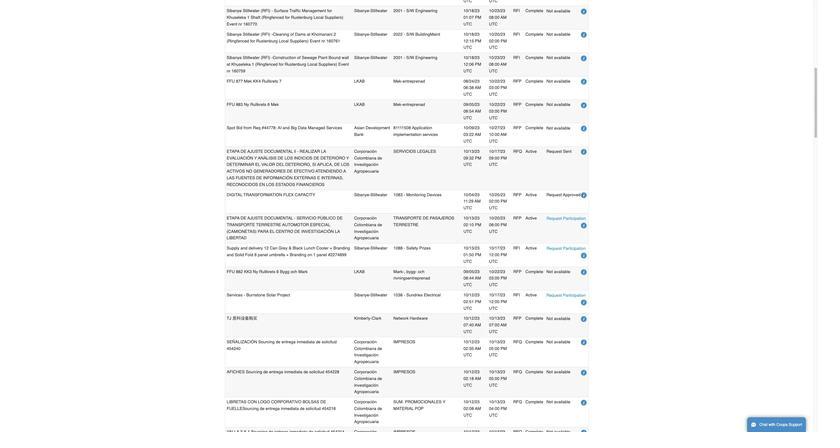 Task type: locate. For each thing, give the bounding box(es) containing it.
on
[[308, 253, 312, 257]]

09/05/23 for 08:44
[[464, 269, 480, 274]]

local down management
[[314, 15, 324, 20]]

10/13/23 inside 10/13/23 07:00 am utc
[[489, 316, 506, 321]]

big
[[291, 126, 297, 130]]

pm inside "10/13/23 02:10 pm utc"
[[475, 222, 482, 227]]

4 corporación colombiana de investigación agropecuaria from the top
[[354, 370, 382, 394]]

2 (rfi) from the top
[[261, 32, 270, 37]]

señalización
[[227, 340, 257, 344]]

1 impresos from the top
[[394, 340, 416, 344]]

(rfi) for construction
[[261, 55, 270, 60]]

of inside sibanye stillwater (rfi) -cleaning of dams at khomanani 2 (ringfenced for rustenburg local suppliers) event nr 160761
[[290, 32, 294, 37]]

1 vertical spatial los
[[341, 162, 350, 167]]

mek-entreprenad for 08/24/23 06:38 am utc
[[394, 79, 425, 84]]

4 not from the top
[[547, 79, 553, 84]]

transporte down monitoring
[[394, 216, 422, 221]]

9 not available from the top
[[547, 340, 571, 344]]

development
[[366, 126, 390, 130]]

los up deterioro,
[[285, 156, 293, 160]]

0 vertical spatial ffu
[[227, 79, 235, 84]]

10/23/23 right 10/18/23 01:07 pm utc at the top right of page
[[489, 8, 506, 13]]

9 not from the top
[[547, 340, 553, 344]]

10/22/23 03:00 pm utc right the 09/05/23 08:44 am utc
[[489, 269, 507, 287]]

5 rfp from the top
[[514, 216, 522, 221]]

colombiana for señalización sourcing de entrega inmediata de solicitud 454240
[[354, 346, 377, 351]]

utc up the 10/27/23
[[489, 115, 498, 120]]

10/23/23 08:00 am utc up 10/20/23 02:00 pm utc
[[489, 8, 507, 27]]

2 10/20/23 from the top
[[489, 216, 506, 221]]

1 complete from the top
[[526, 8, 544, 13]]

solicitud inside libretas con logo corporativo bolsas de fuellesourcing de entrega inmediata de solicitud 454218
[[306, 406, 321, 411]]

sourcing for señalización
[[258, 340, 275, 344]]

3 (rfi) from the top
[[261, 55, 270, 60]]

0 vertical spatial 10/22/23
[[489, 79, 506, 84]]

complete for 09/05/23 08:54 am utc
[[526, 102, 544, 107]]

nr inside sibanye stillwater (rfi) - surface traffic management for khuseleka 1 shaft (ringfenced for rustenburg local suppliers) event nr 160770
[[239, 22, 242, 27]]

0 vertical spatial 10/17/23
[[489, 149, 506, 154]]

1 vertical spatial rustenburg
[[256, 39, 278, 43]]

los right en
[[266, 182, 275, 187]]

1088 - safety prizes
[[394, 246, 431, 251]]

7 available from the top
[[554, 269, 571, 274]]

6 left 'bygg'
[[277, 269, 279, 274]]

5 10/12/23 from the top
[[464, 400, 480, 405]]

rfq for 10/12/23 02:18 am utc
[[514, 370, 522, 374]]

el right para at the left
[[270, 229, 275, 234]]

3 10/17/23 from the top
[[489, 293, 506, 298]]

3 s/w from the top
[[407, 55, 414, 60]]

construction
[[273, 55, 296, 60]]

am for ffu 877 mek kk4 rullkrets 7
[[475, 85, 481, 90]]

1 colombiana from the top
[[354, 156, 377, 160]]

rfp for 10/12/23 07:40 am utc
[[514, 316, 522, 321]]

etapa inside the etapa de ajuste documental ll - realizar la evaluación y análisis de los indicios de deterioro y determinar el valor del deterioro, si aplica, de los activos no generadores de efectivo atendiendo a las fuentes de información externas e internas, reconocidos en los estados financieros
[[227, 149, 240, 154]]

am right 02:08 in the right bottom of the page
[[475, 406, 481, 411]]

stillwater for sibanye stillwater (rfi) - surface traffic management for khuseleka 1 shaft (ringfenced for rustenburg local suppliers) event nr 160770
[[371, 8, 388, 13]]

rfq
[[514, 149, 522, 154], [514, 340, 522, 344], [514, 370, 522, 374], [514, 400, 522, 405]]

pasajeros
[[430, 216, 455, 221]]

10/17/23 down 10/20/23 08:00 pm utc
[[489, 246, 506, 251]]

6 not from the top
[[547, 126, 553, 130]]

2022 - s/w buildingmaint
[[394, 32, 440, 37]]

am inside 10/12/23 07:40 am utc
[[475, 323, 481, 328]]

pm right 09:00
[[501, 156, 507, 160]]

12:00 right 10/12/23 02:51 pm utc
[[489, 299, 500, 304]]

rustenburg inside sibanye stillwater (rfi) -cleaning of dams at khomanani 2 (ringfenced for rustenburg local suppliers) event nr 160761
[[256, 39, 278, 43]]

entrega inside señalización sourcing de entrega inmediata de solicitud 454240
[[282, 340, 296, 344]]

available for 10/12/23 02:18 am utc
[[554, 370, 571, 375]]

s/w
[[407, 8, 414, 13], [407, 32, 414, 37], [407, 55, 414, 60]]

4 sibanye-stillwater from the top
[[354, 192, 388, 197]]

utc inside 10/04/23 11:29 am utc
[[464, 206, 472, 210]]

y right deterioro
[[346, 156, 349, 160]]

señalización sourcing de entrega inmediata de solicitud 454240
[[227, 340, 337, 351]]

utc inside the 09/05/23 08:44 am utc
[[464, 283, 472, 287]]

02:00 for 10/20/23
[[489, 39, 500, 43]]

am right 02:35
[[475, 346, 481, 351]]

rullkrets left 7
[[262, 79, 278, 84]]

am down "10/09/23"
[[475, 132, 481, 137]]

khuseleka inside sibanye stillwater (rfi) - surface traffic management for khuseleka 1 shaft (ringfenced for rustenburg local suppliers) event nr 160770
[[227, 15, 246, 20]]

entrega inside libretas con logo corporativo bolsas de fuellesourcing de entrega inmediata de solicitud 454218
[[266, 406, 280, 411]]

0 vertical spatial at
[[307, 32, 311, 37]]

utc inside 10/18/23 12:15 pm utc
[[464, 45, 472, 50]]

am for ffu 882 kk3 ny rullkrets 6 bygg och mark
[[475, 276, 481, 281]]

10/12/23 for 02:08
[[464, 400, 480, 405]]

plant
[[318, 55, 328, 60]]

(rfi) inside sibanye stillwater (rfi) -construction of sewage plant bound wall at khuseleka 1 (ringfenced for rustenburg local suppliers) event nr 160759
[[261, 55, 270, 60]]

10/20/23
[[489, 32, 506, 37], [489, 216, 506, 221]]

1 vertical spatial ajuste
[[248, 216, 263, 221]]

02:51
[[464, 299, 474, 304]]

09/05/23 up 08:54
[[464, 102, 480, 107]]

1 sibanye from the top
[[227, 8, 242, 13]]

3 10/18/23 from the top
[[464, 55, 480, 60]]

10/22/23 for 09/05/23 08:54 am utc
[[489, 102, 506, 107]]

pm inside 10/13/23 09:32 pm utc
[[475, 156, 482, 160]]

1 terrestre from the left
[[256, 222, 281, 227]]

ajuste inside the etapa de ajuste documental ll - realizar la evaluación y análisis de los indicios de deterioro y determinar el valor del deterioro, si aplica, de los activos no generadores de efectivo atendiendo a las fuentes de información externas e internas, reconocidos en los estados financieros
[[248, 149, 263, 154]]

sibanye inside sibanye stillwater (rfi) -construction of sewage plant bound wall at khuseleka 1 (ringfenced for rustenburg local suppliers) event nr 160759
[[227, 55, 242, 60]]

services
[[326, 126, 342, 130], [227, 293, 243, 298]]

1 vertical spatial solicitud
[[309, 370, 324, 374]]

electrical
[[424, 293, 441, 298]]

1 vertical spatial event
[[310, 39, 320, 43]]

2 rfp from the top
[[514, 102, 522, 107]]

transporte inside transporte de pasajeros terrestre
[[394, 216, 422, 221]]

12:06
[[464, 62, 474, 67]]

wall
[[342, 55, 349, 60]]

2 ffu from the top
[[227, 102, 235, 107]]

pm right 09:32
[[475, 156, 482, 160]]

available for 10/09/23 03:22 am utc
[[554, 126, 571, 130]]

el
[[255, 162, 260, 167], [270, 229, 275, 234]]

08:00 for 10/18/23 12:06 pm utc
[[489, 62, 500, 67]]

am inside the 09/05/23 08:44 am utc
[[475, 276, 481, 281]]

1 vertical spatial etapa
[[227, 216, 240, 221]]

0 vertical spatial entrega
[[282, 340, 296, 344]]

2 participation from the top
[[563, 246, 586, 251]]

suppliers)
[[325, 15, 344, 20], [290, 39, 309, 43], [319, 62, 337, 67]]

1 s/w from the top
[[407, 8, 414, 13]]

am up 10/20/23 02:00 pm utc
[[501, 15, 507, 20]]

ffu 882 kk3 ny rullkrets 6 bygg och mark
[[227, 269, 308, 274]]

4 sibanye- from the top
[[354, 192, 371, 197]]

sent
[[563, 149, 572, 154]]

utc inside 09/05/23 08:54 am utc
[[464, 115, 472, 120]]

1 vertical spatial suppliers)
[[290, 39, 309, 43]]

lkab
[[354, 79, 365, 84], [354, 102, 365, 107], [354, 269, 365, 274]]

8 not from the top
[[547, 316, 553, 321]]

0 vertical spatial 05:00
[[489, 346, 500, 351]]

am for tj 思科设备购买
[[475, 323, 481, 328]]

not for 10/18/23 12:06 pm utc
[[547, 55, 553, 60]]

0 vertical spatial sibanye
[[227, 8, 242, 13]]

5 rfi from the top
[[514, 293, 520, 298]]

black
[[293, 246, 303, 251]]

1 vertical spatial la
[[335, 229, 340, 234]]

0 vertical spatial mek-
[[394, 79, 403, 84]]

etapa
[[227, 149, 240, 154], [227, 216, 240, 221]]

11:29
[[464, 199, 474, 204]]

y left the análisis
[[254, 156, 257, 160]]

1 horizontal spatial +
[[330, 246, 332, 251]]

0 vertical spatial 08:00
[[489, 15, 500, 20]]

not for 10/12/23 02:08 am utc
[[547, 400, 553, 405]]

of
[[290, 32, 294, 37], [297, 55, 301, 60]]

0 vertical spatial nr
[[239, 22, 242, 27]]

3 complete from the top
[[526, 55, 544, 60]]

utc right 10/18/23 12:15 pm utc
[[489, 45, 498, 50]]

3 active from the top
[[526, 216, 537, 221]]

0 vertical spatial 12:00
[[489, 253, 500, 257]]

stillwater inside sibanye stillwater (rfi) -construction of sewage plant bound wall at khuseleka 1 (ringfenced for rustenburg local suppliers) event nr 160759
[[243, 55, 260, 60]]

active for 10/13/23 09:32 pm utc
[[526, 149, 537, 154]]

1 2001 from the top
[[394, 8, 403, 13]]

,
[[404, 269, 405, 274]]

rullkrets for kk4
[[262, 79, 278, 84]]

rustenburg down traffic
[[291, 15, 313, 20]]

1 vertical spatial 10/20/23
[[489, 216, 506, 221]]

2 s/w from the top
[[407, 32, 414, 37]]

2 not from the top
[[547, 32, 553, 37]]

sibanye- for sibanye stillwater (rfi) - surface traffic management for khuseleka 1 shaft (ringfenced for rustenburg local suppliers) event nr 160770
[[354, 8, 371, 13]]

mek- for 09/05/23
[[394, 102, 403, 107]]

los up a at the left top
[[341, 162, 350, 167]]

0 horizontal spatial 1
[[247, 15, 250, 20]]

2 sibanye- from the top
[[354, 32, 371, 37]]

am right 07:40
[[475, 323, 481, 328]]

1 rfq from the top
[[514, 149, 522, 154]]

10/17/23 for 10/13/23 09:32 pm utc
[[489, 149, 506, 154]]

1 horizontal spatial la
[[335, 229, 340, 234]]

12:00 right 10/13/23 01:50 pm utc
[[489, 253, 500, 257]]

implementation
[[394, 132, 422, 137]]

10/22/23 right the 09/05/23 08:44 am utc
[[489, 269, 506, 274]]

0 vertical spatial sourcing
[[258, 340, 275, 344]]

de up 454218
[[321, 400, 326, 405]]

utc down 07:40
[[464, 329, 472, 334]]

pm inside 10/17/23 09:00 pm utc
[[501, 156, 507, 160]]

rfq for 10/12/23 02:35 am utc
[[514, 340, 522, 344]]

documental up the análisis
[[265, 149, 293, 154]]

asian
[[354, 126, 365, 130]]

08:00 right "10/13/23 02:10 pm utc"
[[489, 222, 500, 227]]

0 vertical spatial 10/23/23 08:00 am utc
[[489, 8, 507, 27]]

tj 思科设备购买
[[227, 316, 257, 321]]

support
[[789, 423, 803, 427]]

02:00
[[489, 39, 500, 43], [489, 199, 500, 204]]

1 vertical spatial ffu
[[227, 102, 235, 107]]

ajuste up the análisis
[[248, 149, 263, 154]]

2 entreprenad from the top
[[403, 102, 425, 107]]

2 10/22/23 03:00 pm utc from the top
[[489, 102, 507, 120]]

etapa for etapa de ajuste documental - servicio público de transporte terrestre automotor especial (camionetas) para el centro de investigación la libertad
[[227, 216, 240, 221]]

request participation
[[547, 216, 586, 221], [547, 246, 586, 251], [547, 293, 586, 298]]

8 available from the top
[[554, 316, 571, 321]]

etapa de ajuste documental - servicio público de transporte terrestre automotor especial (camionetas) para el centro de investigación la libertad
[[227, 216, 343, 241]]

1 vertical spatial request participation button
[[547, 245, 586, 252]]

0 vertical spatial 09/05/23
[[464, 102, 480, 107]]

utc down 11:29
[[464, 206, 472, 210]]

10/18/23 inside 10/18/23 01:07 pm utc
[[464, 8, 480, 13]]

3 lkab from the top
[[354, 269, 365, 274]]

terrestre
[[256, 222, 281, 227], [394, 222, 419, 227]]

0 vertical spatial (rfi)
[[261, 8, 270, 13]]

investigación for libretas con logo corporativo bolsas de fuellesourcing de entrega inmediata de solicitud 454218
[[354, 413, 379, 418]]

10/12/23 inside 10/12/23 02:51 pm utc
[[464, 293, 480, 298]]

and
[[283, 126, 290, 130], [241, 246, 248, 251], [227, 253, 234, 257]]

rfp for 10/09/23 03:22 am utc
[[514, 126, 522, 130]]

7 not available from the top
[[547, 269, 571, 274]]

am inside 10/12/23 02:35 am utc
[[475, 346, 481, 351]]

1 participation from the top
[[563, 216, 586, 221]]

1 horizontal spatial event
[[310, 39, 320, 43]]

utc down 02:08 in the right bottom of the page
[[464, 413, 472, 418]]

rfp for 08/24/23 06:38 am utc
[[514, 79, 522, 84]]

- left surface
[[272, 8, 273, 13]]

1 10/18/23 from the top
[[464, 8, 480, 13]]

10/12/23 for 07:40
[[464, 316, 480, 321]]

5 investigación from the top
[[354, 413, 379, 418]]

1 vertical spatial 1
[[252, 62, 254, 67]]

la
[[321, 149, 326, 154], [335, 229, 340, 234]]

0 vertical spatial solicitud
[[322, 340, 337, 344]]

1 lkab from the top
[[354, 79, 365, 84]]

supply
[[227, 246, 240, 251]]

investigación for señalización sourcing de entrega inmediata de solicitud 454240
[[354, 353, 379, 358]]

services left burnstone
[[227, 293, 243, 298]]

10/13/23 05:00 pm utc
[[489, 340, 507, 358], [489, 370, 507, 388]]

suppliers) up 2
[[325, 15, 344, 20]]

panel right 8 at the bottom of the page
[[258, 253, 268, 257]]

not for 09/05/23 08:54 am utc
[[547, 102, 553, 107]]

panel
[[258, 253, 268, 257], [317, 253, 327, 257]]

10/22/23 03:00 pm utc up the 10/27/23
[[489, 102, 507, 120]]

estados
[[276, 182, 295, 187]]

10/12/23 up 02:35
[[464, 340, 480, 344]]

1 right on
[[313, 253, 316, 257]]

2 etapa from the top
[[227, 216, 240, 221]]

08:00 inside 10/20/23 08:00 pm utc
[[489, 222, 500, 227]]

sibanye for sibanye stillwater (rfi) -construction of sewage plant bound wall at khuseleka 1 (ringfenced for rustenburg local suppliers) event nr 160759
[[227, 55, 242, 60]]

1 vertical spatial 02:00
[[489, 199, 500, 204]]

10/12/23 inside 10/12/23 02:35 am utc
[[464, 340, 480, 344]]

1 02:00 from the top
[[489, 39, 500, 43]]

nr left 160770
[[239, 22, 242, 27]]

2 10/12/23 from the top
[[464, 316, 480, 321]]

10/13/23 07:00 am utc
[[489, 316, 507, 334]]

documental inside the etapa de ajuste documental ll - realizar la evaluación y análisis de los indicios de deterioro y determinar el valor del deterioro, si aplica, de los activos no generadores de efectivo atendiendo a las fuentes de información externas e internas, reconocidos en los estados financieros
[[265, 149, 293, 154]]

2 rfi from the top
[[514, 32, 520, 37]]

khuseleka inside sibanye stillwater (rfi) -construction of sewage plant bound wall at khuseleka 1 (ringfenced for rustenburg local suppliers) event nr 160759
[[231, 62, 251, 67]]

2 vertical spatial 10/18/23
[[464, 55, 480, 60]]

mek right the 877
[[244, 79, 252, 84]]

available for 10/12/23 02:08 am utc
[[554, 400, 571, 405]]

1 sibanye- from the top
[[354, 8, 371, 13]]

2 vertical spatial request participation
[[547, 293, 586, 298]]

1 (rfi) from the top
[[261, 8, 270, 13]]

colombiana for etapa de ajuste documental - servicio público de transporte terrestre automotor especial (camionetas) para el centro de investigación la libertad
[[354, 222, 377, 227]]

stillwater
[[243, 8, 260, 13], [371, 8, 388, 13], [243, 32, 260, 37], [371, 32, 388, 37], [243, 55, 260, 60], [371, 55, 388, 60], [371, 192, 388, 197], [371, 246, 388, 251], [371, 293, 388, 298]]

2 vertical spatial suppliers)
[[319, 62, 337, 67]]

2 10/17/23 from the top
[[489, 246, 506, 251]]

0 vertical spatial etapa
[[227, 149, 240, 154]]

2 not available from the top
[[547, 32, 571, 37]]

5 request from the top
[[547, 293, 562, 298]]

0 horizontal spatial transporte
[[227, 222, 255, 227]]

investigación for etapa de ajuste documental ll - realizar la evaluación y análisis de los indicios de deterioro y determinar el valor del deterioro, si aplica, de los activos no generadores de efectivo atendiendo a las fuentes de información externas e internas, reconocidos en los estados financieros
[[354, 162, 379, 167]]

10/13/23 05:00 pm utc down 10/13/23 07:00 am utc
[[489, 340, 507, 358]]

bank
[[354, 132, 364, 137]]

3 available from the top
[[554, 55, 571, 60]]

09/05/23 inside the 09/05/23 08:44 am utc
[[464, 269, 480, 274]]

2 vertical spatial local
[[308, 62, 317, 67]]

2 vertical spatial s/w
[[407, 55, 414, 60]]

utc right 10/12/23 02:35 am utc
[[489, 353, 498, 358]]

entreprenad
[[403, 79, 425, 84], [403, 102, 425, 107]]

10/23/23 08:00 am utc down 10/20/23 02:00 pm utc
[[489, 55, 507, 73]]

6 sibanye- from the top
[[354, 293, 371, 298]]

solicitud up 454228
[[322, 340, 337, 344]]

0 horizontal spatial ny
[[244, 102, 249, 107]]

03:00 for 09/05/23 08:54 am utc
[[489, 109, 500, 114]]

10/12/23 up '02:51'
[[464, 293, 480, 298]]

am for afiches sourcing de entrega inmediata de solicitud 454228
[[475, 376, 481, 381]]

sewage
[[302, 55, 317, 60]]

0 vertical spatial transporte
[[394, 216, 422, 221]]

complete for 10/18/23 12:06 pm utc
[[526, 55, 544, 60]]

pm right 08/24/23 06:38 am utc
[[501, 85, 507, 90]]

pm right 10/18/23 12:15 pm utc
[[501, 39, 507, 43]]

terrestre inside etapa de ajuste documental - servicio público de transporte terrestre automotor especial (camionetas) para el centro de investigación la libertad
[[256, 222, 281, 227]]

am inside the 10/12/23 02:08 am utc
[[475, 406, 481, 411]]

1 etapa from the top
[[227, 149, 240, 154]]

10/22/23 up the 10/27/23
[[489, 102, 506, 107]]

y
[[254, 156, 257, 160], [346, 156, 349, 160], [443, 400, 446, 405]]

rustenburg inside sibanye stillwater (rfi) - surface traffic management for khuseleka 1 shaft (ringfenced for rustenburg local suppliers) event nr 160770
[[291, 15, 313, 20]]

suppliers) inside sibanye stillwater (rfi) - surface traffic management for khuseleka 1 shaft (ringfenced for rustenburg local suppliers) event nr 160770
[[325, 15, 344, 20]]

suppliers) down plant
[[319, 62, 337, 67]]

de inside transporte de pasajeros terrestre
[[423, 216, 429, 221]]

am down 10/04/23
[[475, 199, 481, 204]]

1 rfp from the top
[[514, 79, 522, 84]]

entreprenad for 09/05/23
[[403, 102, 425, 107]]

not
[[547, 9, 553, 13], [547, 32, 553, 37], [547, 55, 553, 60], [547, 79, 553, 84], [547, 102, 553, 107], [547, 126, 553, 130], [547, 269, 553, 274], [547, 316, 553, 321], [547, 340, 553, 344], [547, 370, 553, 375], [547, 400, 553, 405]]

0 vertical spatial 2001 - s/w  engineering
[[394, 8, 438, 13]]

10/22/23 right 08/24/23
[[489, 79, 506, 84]]

1 vertical spatial branding
[[290, 253, 307, 257]]

local down sewage
[[308, 62, 317, 67]]

s/w up 2022 - s/w buildingmaint in the top of the page
[[407, 8, 414, 13]]

2 02:00 from the top
[[489, 199, 500, 204]]

1 corporación from the top
[[354, 149, 377, 154]]

och right the bygg-
[[418, 269, 425, 274]]

a
[[344, 169, 346, 174]]

engineering up buildingmaint
[[416, 8, 438, 13]]

0 vertical spatial and
[[283, 126, 290, 130]]

1 entreprenad from the top
[[403, 79, 425, 84]]

1 vertical spatial services
[[227, 293, 243, 298]]

1 10/17/23 from the top
[[489, 149, 506, 154]]

5 complete from the top
[[526, 102, 544, 107]]

pm right '02:51'
[[475, 299, 482, 304]]

1 10/23/23 08:00 am utc from the top
[[489, 8, 507, 27]]

público
[[318, 216, 336, 221]]

mek-
[[394, 79, 403, 84], [394, 102, 403, 107]]

02:10
[[464, 222, 474, 227]]

1 vertical spatial 10/22/23
[[489, 102, 506, 107]]

sourcing inside señalización sourcing de entrega inmediata de solicitud 454240
[[258, 340, 275, 344]]

2 vertical spatial 03:00
[[489, 276, 500, 281]]

rfi for 10/12/23 02:51 pm utc
[[514, 293, 520, 298]]

2 horizontal spatial y
[[443, 400, 446, 405]]

3 rfq from the top
[[514, 370, 522, 374]]

sibanye- for supply and delivery 12 can grey & black lunch cooler + branding and solid fold 8 panel umbrella + branding on 1 panel #2274899
[[354, 246, 371, 251]]

2 vertical spatial 1
[[313, 253, 316, 257]]

complete for 10/12/23 02:08 am utc
[[526, 400, 544, 405]]

3 not from the top
[[547, 55, 553, 60]]

0 vertical spatial services
[[326, 126, 342, 130]]

2 vertical spatial 10/22/23
[[489, 269, 506, 274]]

1 08:00 from the top
[[489, 15, 500, 20]]

2 vertical spatial sibanye
[[227, 55, 242, 60]]

utc down the 01:50
[[464, 259, 472, 264]]

agropecuaria
[[354, 169, 379, 174], [354, 236, 379, 241], [354, 360, 379, 364], [354, 390, 379, 394], [354, 420, 379, 424]]

utc down '02:51'
[[464, 306, 472, 311]]

5 available from the top
[[554, 102, 571, 107]]

0 vertical spatial la
[[321, 149, 326, 154]]

10/17/23 for 10/13/23 01:50 pm utc
[[489, 246, 506, 251]]

1 vertical spatial 10/17/23 12:00 pm utc
[[489, 293, 507, 311]]

ny right 883
[[244, 102, 249, 107]]

2 vertical spatial rustenburg
[[285, 62, 306, 67]]

documental for análisis
[[265, 149, 293, 154]]

1 horizontal spatial 6
[[277, 269, 279, 274]]

request sent
[[547, 149, 572, 154]]

inmediata inside libretas con logo corporativo bolsas de fuellesourcing de entrega inmediata de solicitud 454218
[[281, 406, 299, 411]]

5 not available from the top
[[547, 102, 571, 107]]

chat with coupa support
[[760, 423, 803, 427]]

para
[[258, 229, 269, 234]]

0 vertical spatial impresos
[[394, 340, 416, 344]]

2 08:00 from the top
[[489, 62, 500, 67]]

stillwater for sibanye stillwater (rfi) -construction of sewage plant bound wall at khuseleka 1 (ringfenced for rustenburg local suppliers) event nr 160759
[[371, 55, 388, 60]]

1 12:00 from the top
[[489, 253, 500, 257]]

entreprenad for 08/24/23
[[403, 79, 425, 84]]

3 investigación from the top
[[354, 353, 379, 358]]

(rfi) left cleaning
[[261, 32, 270, 37]]

1 vertical spatial lkab
[[354, 102, 365, 107]]

ffu
[[227, 79, 235, 84], [227, 102, 235, 107], [227, 269, 235, 274]]

1 vertical spatial sibanye
[[227, 32, 242, 37]]

0 vertical spatial entreprenad
[[403, 79, 425, 84]]

sourcing for afiches
[[246, 370, 262, 374]]

fold
[[245, 253, 253, 257]]

bolsas
[[303, 400, 319, 405]]

pm up 10/13/23 04:00 pm utc
[[501, 376, 507, 381]]

- right ll
[[297, 149, 299, 154]]

0 vertical spatial rullkrets
[[262, 79, 278, 84]]

10/13/23 up the 01:50
[[464, 246, 480, 251]]

en
[[259, 182, 265, 187]]

2 vertical spatial request participation button
[[547, 292, 586, 299]]

utc up 10/20/23 02:00 pm utc
[[489, 22, 498, 27]]

0 vertical spatial participation
[[563, 216, 586, 221]]

especial
[[310, 222, 331, 227]]

6 rfp from the top
[[514, 269, 522, 274]]

3 sibanye-stillwater from the top
[[354, 55, 388, 60]]

event inside sibanye stillwater (rfi) - surface traffic management for khuseleka 1 shaft (ringfenced for rustenburg local suppliers) event nr 160770
[[227, 22, 237, 27]]

de up si
[[314, 156, 320, 160]]

ajuste for y
[[248, 149, 263, 154]]

8 not available from the top
[[547, 316, 571, 321]]

2 vertical spatial rullkrets
[[259, 269, 275, 274]]

3 participation from the top
[[563, 293, 586, 298]]

(ringfenced inside sibanye stillwater (rfi) - surface traffic management for khuseleka 1 shaft (ringfenced for rustenburg local suppliers) event nr 160770
[[262, 15, 284, 20]]

0 horizontal spatial event
[[227, 22, 237, 27]]

chat with coupa support button
[[748, 418, 807, 432]]

4 complete from the top
[[526, 79, 544, 84]]

rfq for 10/12/23 02:08 am utc
[[514, 400, 522, 405]]

2 vertical spatial (rfi)
[[261, 55, 270, 60]]

10/13/23 inside 10/13/23 04:00 pm utc
[[489, 400, 506, 405]]

0 vertical spatial of
[[290, 32, 294, 37]]

10/18/23 for 01:07
[[464, 8, 480, 13]]

9 available from the top
[[554, 340, 571, 344]]

sum. promocionales y material pop
[[394, 400, 446, 411]]

utc down 08:54
[[464, 115, 472, 120]]

(rfi) inside sibanye stillwater (rfi) - surface traffic management for khuseleka 1 shaft (ringfenced for rustenburg local suppliers) event nr 160770
[[261, 8, 270, 13]]

coupa
[[777, 423, 788, 427]]

agropecuaria for transporte
[[354, 236, 379, 241]]

pm right 12:06
[[475, 62, 482, 67]]

1 vertical spatial 10/17/23
[[489, 246, 506, 251]]

of inside sibanye stillwater (rfi) -construction of sewage plant bound wall at khuseleka 1 (ringfenced for rustenburg local suppliers) event nr 160759
[[297, 55, 301, 60]]

request participation for 10/13/23 01:50 pm utc
[[547, 246, 586, 251]]

la down público
[[335, 229, 340, 234]]

branding
[[334, 246, 350, 251], [290, 253, 307, 257]]

solicitud left 454228
[[309, 370, 324, 374]]

3 corporación from the top
[[354, 340, 377, 344]]

02:00 inside 10/25/23 02:00 pm utc
[[489, 199, 500, 204]]

0 vertical spatial request participation button
[[547, 215, 586, 222]]

at right dams
[[307, 32, 311, 37]]

08:00 for 10/13/23 02:10 pm utc
[[489, 222, 500, 227]]

10/12/23 inside the 10/12/23 02:08 am utc
[[464, 400, 480, 405]]

utc right 10/13/23 01:50 pm utc
[[489, 259, 498, 264]]

0 vertical spatial (ringfenced
[[262, 15, 284, 20]]

10/18/23 up 12:15
[[464, 32, 480, 37]]

for inside sibanye stillwater (rfi) -construction of sewage plant bound wall at khuseleka 1 (ringfenced for rustenburg local suppliers) event nr 160759
[[279, 62, 284, 67]]

(rfi) left surface
[[261, 8, 270, 13]]

1 horizontal spatial at
[[307, 32, 311, 37]]

investigación for afiches sourcing de entrega inmediata de solicitud 454228
[[354, 383, 379, 388]]

0 horizontal spatial panel
[[258, 253, 268, 257]]

1088
[[394, 246, 403, 251]]

1 horizontal spatial el
[[270, 229, 275, 234]]

2 corporación from the top
[[354, 216, 377, 221]]

atendiendo
[[316, 169, 343, 174]]

2001 - s/w  engineering down 2022 - s/w buildingmaint in the top of the page
[[394, 55, 438, 60]]

sibanye-
[[354, 8, 371, 13], [354, 32, 371, 37], [354, 55, 371, 60], [354, 192, 371, 197], [354, 246, 371, 251], [354, 293, 371, 298]]

(rfi) inside sibanye stillwater (rfi) -cleaning of dams at khomanani 2 (ringfenced for rustenburg local suppliers) event nr 160761
[[261, 32, 270, 37]]

rullkrets right 883
[[250, 102, 266, 107]]

ffu for ffu 882 kk3 ny rullkrets 6 bygg och mark
[[227, 269, 235, 274]]

engineering for 10/18/23 12:06 pm utc
[[416, 55, 438, 60]]

rustenburg down construction
[[285, 62, 306, 67]]

cleaning
[[273, 32, 289, 37]]

1 och from the left
[[291, 269, 297, 274]]

0 horizontal spatial and
[[227, 253, 234, 257]]

utc inside 10/18/23 01:07 pm utc
[[464, 22, 472, 27]]

request participation for 10/12/23 02:51 pm utc
[[547, 293, 586, 298]]

0 horizontal spatial of
[[290, 32, 294, 37]]

2 10/13/23 05:00 pm utc from the top
[[489, 370, 507, 388]]

4 rfq from the top
[[514, 400, 522, 405]]

colombiana for afiches sourcing de entrega inmediata de solicitud 454228
[[354, 376, 377, 381]]

0 vertical spatial event
[[227, 22, 237, 27]]

2 mek-entreprenad from the top
[[394, 102, 425, 107]]

1 10/12/23 from the top
[[464, 293, 480, 298]]

am down 08/24/23
[[475, 85, 481, 90]]

lunch
[[304, 246, 315, 251]]

pm inside 10/18/23 12:06 pm utc
[[475, 62, 482, 67]]

08/24/23
[[464, 79, 480, 84]]

- down sibanye stillwater (rfi) -cleaning of dams at khomanani 2 (ringfenced for rustenburg local suppliers) event nr 160761
[[272, 55, 273, 60]]

1 vertical spatial at
[[227, 62, 230, 67]]

10/23/23 08:00 am utc
[[489, 8, 507, 27], [489, 55, 507, 73]]

request participation button
[[547, 215, 586, 222], [547, 245, 586, 252], [547, 292, 586, 299]]

02:00 inside 10/20/23 02:00 pm utc
[[489, 39, 500, 43]]

1 horizontal spatial panel
[[317, 253, 327, 257]]

1 10/17/23 12:00 pm utc from the top
[[489, 246, 507, 264]]

rfi
[[514, 8, 520, 13], [514, 32, 520, 37], [514, 55, 520, 60], [514, 246, 520, 251], [514, 293, 520, 298]]

sibanye-stillwater for sibanye stillwater (rfi) -cleaning of dams at khomanani 2 (ringfenced for rustenburg local suppliers) event nr 160761
[[354, 32, 388, 37]]

am for ffu 883 ny rullkrets 6 mek
[[475, 109, 481, 114]]

10/23/23 08:00 am utc for 10/18/23 12:06 pm utc
[[489, 55, 507, 73]]

transporte
[[394, 216, 422, 221], [227, 222, 255, 227]]

utc inside the 10/12/23 02:08 am utc
[[464, 413, 472, 418]]

am inside 10/09/23 03:22 am utc
[[475, 132, 481, 137]]

hardware
[[410, 316, 428, 321]]

sibanye for sibanye stillwater (rfi) -cleaning of dams at khomanani 2 (ringfenced for rustenburg local suppliers) event nr 160761
[[227, 32, 242, 37]]

0 vertical spatial inmediata
[[297, 340, 315, 344]]

10/13/23 up 04:00
[[489, 400, 506, 405]]

active
[[526, 149, 537, 154], [526, 192, 537, 197], [526, 216, 537, 221], [526, 246, 537, 251], [526, 293, 537, 298]]

10/18/23 up 01:07
[[464, 8, 480, 13]]

s/w for 10/18/23 01:07 pm utc
[[407, 8, 414, 13]]

de
[[241, 149, 247, 154], [278, 156, 284, 160], [314, 156, 320, 160], [334, 162, 340, 167], [287, 169, 293, 174], [256, 176, 262, 180], [241, 216, 247, 221], [337, 216, 343, 221], [423, 216, 429, 221], [295, 229, 300, 234], [321, 400, 326, 405]]

4 colombiana from the top
[[354, 376, 377, 381]]

11 not from the top
[[547, 400, 553, 405]]

am inside 08/24/23 06:38 am utc
[[475, 85, 481, 90]]

0 vertical spatial s/w
[[407, 8, 414, 13]]

10/12/23 up 02:08 in the right bottom of the page
[[464, 400, 480, 405]]

las
[[227, 176, 235, 180]]

4 corporación from the top
[[354, 370, 377, 374]]

2 10/22/23 from the top
[[489, 102, 506, 107]]

1 vertical spatial el
[[270, 229, 275, 234]]

participation for 10/12/23 02:51 pm utc
[[563, 293, 586, 298]]

2 vertical spatial and
[[227, 253, 234, 257]]

1 not available from the top
[[547, 9, 571, 13]]

0 vertical spatial +
[[330, 246, 332, 251]]

10/13/23 inside 10/13/23 09:32 pm utc
[[464, 149, 480, 154]]

la inside the etapa de ajuste documental ll - realizar la evaluación y análisis de los indicios de deterioro y determinar el valor del deterioro, si aplica, de los activos no generadores de efectivo atendiendo a las fuentes de información externas e internas, reconocidos en los estados financieros
[[321, 149, 326, 154]]

1 horizontal spatial services
[[326, 126, 342, 130]]

participation for 10/13/23 02:10 pm utc
[[563, 216, 586, 221]]

engineering down buildingmaint
[[416, 55, 438, 60]]

services right managed
[[326, 126, 342, 130]]

10/20/23 for 02:00
[[489, 32, 506, 37]]

1 request from the top
[[547, 149, 562, 154]]

corporación for etapa de ajuste documental - servicio público de transporte terrestre automotor especial (camionetas) para el centro de investigación la libertad
[[354, 216, 377, 221]]

1 vertical spatial documental
[[265, 216, 293, 221]]

rfp for 10/13/23 02:10 pm utc
[[514, 216, 522, 221]]

1 vertical spatial nr
[[322, 39, 325, 43]]

4 investigación from the top
[[354, 383, 379, 388]]

0 vertical spatial documental
[[265, 149, 293, 154]]

sibanye
[[227, 8, 242, 13], [227, 32, 242, 37], [227, 55, 242, 60]]

sibanye inside sibanye stillwater (rfi) -cleaning of dams at khomanani 2 (ringfenced for rustenburg local suppliers) event nr 160761
[[227, 32, 242, 37]]

branding up #2274899
[[334, 246, 350, 251]]

0 horizontal spatial terrestre
[[256, 222, 281, 227]]

1 vertical spatial inmediata
[[284, 370, 302, 374]]

impresos for 10/12/23 02:35 am utc
[[394, 340, 416, 344]]

am for spot bid from req #44778: ai and big data managed services
[[475, 132, 481, 137]]

rullkrets
[[262, 79, 278, 84], [250, 102, 266, 107], [259, 269, 275, 274]]

not available for 10/12/23 02:18 am utc
[[547, 370, 571, 375]]

pm inside 10/18/23 12:15 pm utc
[[475, 39, 482, 43]]

8 complete from the top
[[526, 316, 544, 321]]

3 request participation from the top
[[547, 293, 586, 298]]

request participation for 10/13/23 02:10 pm utc
[[547, 216, 586, 221]]

utc inside 10/20/23 02:00 pm utc
[[489, 45, 498, 50]]

0 horizontal spatial branding
[[290, 253, 307, 257]]

08:00 for 10/18/23 01:07 pm utc
[[489, 15, 500, 20]]

1 horizontal spatial transporte
[[394, 216, 422, 221]]

inmediata inside señalización sourcing de entrega inmediata de solicitud 454240
[[297, 340, 315, 344]]

10/12/23 inside 10/12/23 02:18 am utc
[[464, 370, 480, 374]]

1 05:00 from the top
[[489, 346, 500, 351]]

lkab for ffu 877 mek kk4 rullkrets 7
[[354, 79, 365, 84]]

1 03:00 from the top
[[489, 85, 500, 90]]

and right ai
[[283, 126, 290, 130]]

not available for 08/24/23 06:38 am utc
[[547, 79, 571, 84]]

1 ffu from the top
[[227, 79, 235, 84]]

terrestre up para at the left
[[256, 222, 281, 227]]

1 horizontal spatial and
[[241, 246, 248, 251]]

bygg-
[[407, 269, 417, 274]]

0 vertical spatial 10/22/23 03:00 pm utc
[[489, 79, 507, 97]]

not for 10/12/23 02:18 am utc
[[547, 370, 553, 375]]

not available
[[547, 9, 571, 13], [547, 32, 571, 37], [547, 55, 571, 60], [547, 79, 571, 84], [547, 102, 571, 107], [547, 126, 571, 130], [547, 269, 571, 274], [547, 316, 571, 321], [547, 340, 571, 344], [547, 370, 571, 375], [547, 400, 571, 405]]

khuseleka up 160770
[[227, 15, 246, 20]]

04:00
[[489, 406, 500, 411]]

3 rfi from the top
[[514, 55, 520, 60]]

am inside 09/05/23 08:54 am utc
[[475, 109, 481, 114]]

solicitud inside señalización sourcing de entrega inmediata de solicitud 454240
[[322, 340, 337, 344]]



Task type: vqa. For each thing, say whether or not it's contained in the screenshot.
AND to the middle
yes



Task type: describe. For each thing, give the bounding box(es) containing it.
- inside sibanye stillwater (rfi) - surface traffic management for khuseleka 1 shaft (ringfenced for rustenburg local suppliers) event nr 160770
[[272, 8, 273, 13]]

sibanye-stillwater for supply and delivery 12 can grey & black lunch cooler + branding and solid fold 8 panel umbrella + branding on 1 panel #2274899
[[354, 246, 388, 251]]

sibanye stillwater (rfi) - surface traffic management for khuseleka 1 shaft (ringfenced for rustenburg local suppliers) event nr 160770
[[227, 8, 344, 27]]

sibanye-stillwater for sibanye stillwater (rfi) -construction of sewage plant bound wall at khuseleka 1 (ringfenced for rustenburg local suppliers) event nr 160759
[[354, 55, 388, 60]]

available for 08/24/23 06:38 am utc
[[554, 79, 571, 84]]

81111508 application implementation services
[[394, 126, 438, 137]]

rfp for 09/05/23 08:54 am utc
[[514, 102, 522, 107]]

utc inside "10/13/23 02:10 pm utc"
[[464, 229, 472, 234]]

utc inside 10/09/23 03:22 am utc
[[464, 139, 472, 144]]

sibanye- for digital transformation  flex capacity
[[354, 192, 371, 197]]

de up en
[[256, 176, 262, 180]]

pm up the 10/27/23
[[501, 109, 507, 114]]

local inside sibanye stillwater (rfi) -cleaning of dams at khomanani 2 (ringfenced for rustenburg local suppliers) event nr 160761
[[279, 39, 289, 43]]

utc right 10/12/23 02:18 am utc
[[489, 383, 498, 388]]

pm inside 10/13/23 04:00 pm utc
[[501, 406, 507, 411]]

0 horizontal spatial mek
[[244, 79, 252, 84]]

utc inside 10/13/23 01:50 pm utc
[[464, 259, 472, 264]]

09/05/23 08:54 am utc
[[464, 102, 481, 120]]

10/23/23 08:00 am utc for 10/18/23 01:07 pm utc
[[489, 8, 507, 27]]

pm up 10/13/23 07:00 am utc
[[501, 299, 507, 304]]

10/20/23 02:00 pm utc
[[489, 32, 507, 50]]

utc inside 10/13/23 07:00 am utc
[[489, 329, 498, 334]]

ajuste for terrestre
[[248, 216, 263, 221]]

approved
[[563, 192, 581, 197]]

am for libretas con logo corporativo bolsas de fuellesourcing de entrega inmediata de solicitud 454218
[[475, 406, 481, 411]]

información
[[263, 176, 293, 180]]

active for 10/12/23 02:51 pm utc
[[526, 293, 537, 298]]

digital transformation  flex capacity
[[227, 192, 315, 197]]

pm inside 10/13/23 01:50 pm utc
[[475, 253, 482, 257]]

at inside sibanye stillwater (rfi) -construction of sewage plant bound wall at khuseleka 1 (ringfenced for rustenburg local suppliers) event nr 160759
[[227, 62, 230, 67]]

rustenburg inside sibanye stillwater (rfi) -construction of sewage plant bound wall at khuseleka 1 (ringfenced for rustenburg local suppliers) event nr 160759
[[285, 62, 306, 67]]

mek-entreprenad for 09/05/23 08:54 am utc
[[394, 102, 425, 107]]

pop
[[415, 406, 424, 411]]

bid
[[237, 126, 243, 130]]

0 vertical spatial ny
[[244, 102, 249, 107]]

- left burnstone
[[244, 293, 245, 298]]

utc right 10/18/23 12:06 pm utc
[[489, 69, 498, 73]]

05:00 for 10/12/23 02:35 am utc
[[489, 346, 500, 351]]

rullkrets for ny
[[259, 269, 275, 274]]

afiches
[[227, 370, 245, 374]]

1 inside sibanye stillwater (rfi) - surface traffic management for khuseleka 1 shaft (ringfenced for rustenburg local suppliers) event nr 160770
[[247, 15, 250, 20]]

generadores
[[254, 169, 286, 174]]

1 horizontal spatial branding
[[334, 246, 350, 251]]

am inside 10/13/23 07:00 am utc
[[501, 323, 507, 328]]

burnstone
[[246, 293, 265, 298]]

- right 1088
[[404, 246, 405, 251]]

883
[[236, 102, 243, 107]]

utc inside 10/27/23 10:00 am utc
[[489, 139, 498, 144]]

stillwater for sibanye stillwater (rfi) -cleaning of dams at khomanani 2 (ringfenced for rustenburg local suppliers) event nr 160761
[[371, 32, 388, 37]]

solid
[[235, 253, 244, 257]]

not for 10/18/23 01:07 pm utc
[[547, 9, 553, 13]]

de down deterioro,
[[287, 169, 293, 174]]

network hardware
[[394, 316, 428, 321]]

utc up 07:00
[[489, 306, 498, 311]]

event inside sibanye stillwater (rfi) -construction of sewage plant bound wall at khuseleka 1 (ringfenced for rustenburg local suppliers) event nr 160759
[[338, 62, 349, 67]]

2
[[334, 32, 336, 37]]

10/13/23 05:00 pm utc for 10/12/23 02:18 am utc
[[489, 370, 507, 388]]

rfp for 10/04/23 11:29 am utc
[[514, 192, 522, 197]]

10/12/23 07:40 am utc
[[464, 316, 481, 334]]

of for construction
[[297, 55, 301, 60]]

surface
[[274, 8, 288, 13]]

454228
[[326, 370, 339, 374]]

2 panel from the left
[[317, 253, 327, 257]]

servicios legales
[[394, 149, 436, 154]]

10/13/23 right 10/12/23 02:18 am utc
[[489, 370, 506, 374]]

bound
[[329, 55, 341, 60]]

complete for 10/12/23 07:40 am utc
[[526, 316, 544, 321]]

request participation button for 10/13/23 02:10 pm utc
[[547, 215, 586, 222]]

de up evaluación
[[241, 149, 247, 154]]

1 inside sibanye stillwater (rfi) -construction of sewage plant bound wall at khuseleka 1 (ringfenced for rustenburg local suppliers) event nr 160759
[[252, 62, 254, 67]]

del
[[276, 162, 284, 167]]

- right 2022
[[404, 32, 405, 37]]

agropecuaria for sum.
[[354, 420, 379, 424]]

servicio
[[297, 216, 317, 221]]

1 inside 'supply and delivery 12 can grey & black lunch cooler + branding and solid fold 8 panel umbrella + branding on 1 panel #2274899'
[[313, 253, 316, 257]]

análisis
[[258, 156, 277, 160]]

sibanye stillwater (rfi) -construction of sewage plant bound wall at khuseleka 1 (ringfenced for rustenburg local suppliers) event nr 160759
[[227, 55, 349, 73]]

prizes
[[419, 246, 431, 251]]

kimberly-
[[354, 316, 372, 321]]

available for 10/18/23 12:15 pm utc
[[554, 32, 571, 37]]

dams
[[295, 32, 306, 37]]

pm down 10/13/23 07:00 am utc
[[501, 346, 507, 351]]

mark
[[299, 269, 308, 274]]

思科设备购买
[[233, 316, 257, 321]]

utc inside 10/25/23 02:00 pm utc
[[489, 206, 498, 210]]

de down automotor
[[295, 229, 300, 234]]

available for 10/12/23 07:40 am utc
[[554, 316, 571, 321]]

local inside sibanye stillwater (rfi) -construction of sewage plant bound wall at khuseleka 1 (ringfenced for rustenburg local suppliers) event nr 160759
[[308, 62, 317, 67]]

0 horizontal spatial services
[[227, 293, 243, 298]]

10/04/23 11:29 am utc
[[464, 192, 481, 210]]

services
[[423, 132, 438, 137]]

0 horizontal spatial y
[[254, 156, 257, 160]]

available for 09/05/23 08:54 am utc
[[554, 102, 571, 107]]

09:00
[[489, 156, 500, 160]]

request for 10/13/23 02:10 pm utc
[[547, 216, 562, 221]]

- inside the etapa de ajuste documental ll - realizar la evaluación y análisis de los indicios de deterioro y determinar el valor del deterioro, si aplica, de los activos no generadores de efectivo atendiendo a las fuentes de información externas e internas, reconocidos en los estados financieros
[[297, 149, 299, 154]]

stillwater for services - burnstone solar project
[[371, 293, 388, 298]]

digital
[[227, 192, 243, 197]]

- right 1038
[[404, 293, 405, 298]]

pm inside 10/25/23 02:00 pm utc
[[501, 199, 507, 204]]

spot
[[227, 126, 235, 130]]

de up (camionetas) at bottom
[[241, 216, 247, 221]]

&
[[289, 246, 292, 251]]

centro
[[276, 229, 293, 234]]

12
[[264, 246, 269, 251]]

pm inside 10/20/23 02:00 pm utc
[[501, 39, 507, 43]]

10/27/23
[[489, 126, 506, 130]]

legales
[[417, 149, 436, 154]]

pm down 10/20/23 08:00 pm utc
[[501, 253, 507, 257]]

transporte inside etapa de ajuste documental - servicio público de transporte terrestre automotor especial (camionetas) para el centro de investigación la libertad
[[227, 222, 255, 227]]

rfi for 10/13/23 01:50 pm utc
[[514, 246, 520, 251]]

available for 10/18/23 12:06 pm utc
[[554, 55, 571, 60]]

de right público
[[337, 216, 343, 221]]

4 agropecuaria from the top
[[354, 390, 379, 394]]

07:00
[[489, 323, 500, 328]]

de up del
[[278, 156, 284, 160]]

2 request from the top
[[547, 192, 562, 197]]

sibanye-stillwater for digital transformation  flex capacity
[[354, 192, 388, 197]]

corporación for afiches sourcing de entrega inmediata de solicitud 454228
[[354, 370, 377, 374]]

(ringfenced inside sibanye stillwater (rfi) -construction of sewage plant bound wall at khuseleka 1 (ringfenced for rustenburg local suppliers) event nr 160759
[[255, 62, 278, 67]]

(rfi) for surface
[[261, 8, 270, 13]]

1 horizontal spatial y
[[346, 156, 349, 160]]

10/12/23 for 02:18
[[464, 370, 480, 374]]

- inside sibanye stillwater (rfi) -cleaning of dams at khomanani 2 (ringfenced for rustenburg local suppliers) event nr 160761
[[272, 32, 273, 37]]

at inside sibanye stillwater (rfi) -cleaning of dams at khomanani 2 (ringfenced for rustenburg local suppliers) event nr 160761
[[307, 32, 311, 37]]

10/22/23 for 09/05/23 08:44 am utc
[[489, 269, 506, 274]]

utc inside 08/24/23 06:38 am utc
[[464, 92, 472, 97]]

nr inside sibanye stillwater (rfi) -cleaning of dams at khomanani 2 (ringfenced for rustenburg local suppliers) event nr 160761
[[322, 39, 325, 43]]

active for 10/13/23 01:50 pm utc
[[526, 246, 537, 251]]

882
[[236, 269, 243, 274]]

complete for 10/12/23 02:18 am utc
[[526, 370, 544, 374]]

mark-
[[394, 269, 404, 274]]

rfi for 10/18/23 12:15 pm utc
[[514, 32, 520, 37]]

utc inside 10/12/23 02:51 pm utc
[[464, 306, 472, 311]]

utc inside 10/12/23 02:18 am utc
[[464, 383, 472, 388]]

10/18/23 for 12:15
[[464, 32, 480, 37]]

from
[[244, 126, 252, 130]]

efectivo
[[294, 169, 315, 174]]

event inside sibanye stillwater (rfi) -cleaning of dams at khomanani 2 (ringfenced for rustenburg local suppliers) event nr 160761
[[310, 39, 320, 43]]

fuellesourcing
[[227, 406, 259, 411]]

complete for 10/18/23 01:07 pm utc
[[526, 8, 544, 13]]

1 vertical spatial +
[[286, 253, 289, 257]]

de inside libretas con logo corporativo bolsas de fuellesourcing de entrega inmediata de solicitud 454218
[[321, 400, 326, 405]]

not for 10/12/23 02:35 am utc
[[547, 340, 553, 344]]

e
[[317, 176, 320, 180]]

kimberly-clark
[[354, 316, 382, 321]]

not available for 09/05/23 08:44 am utc
[[547, 269, 571, 274]]

solicitud for señalización sourcing de entrega inmediata de solicitud 454240
[[322, 340, 337, 344]]

for inside sibanye stillwater (rfi) -cleaning of dams at khomanani 2 (ringfenced for rustenburg local suppliers) event nr 160761
[[250, 39, 255, 43]]

03:00 for 08/24/23 06:38 am utc
[[489, 85, 500, 90]]

08:44
[[464, 276, 474, 281]]

utc inside 10/20/23 08:00 pm utc
[[489, 229, 498, 234]]

och inside 'mark-, bygg- och rivningsentreprenad'
[[418, 269, 425, 274]]

el inside the etapa de ajuste documental ll - realizar la evaluación y análisis de los indicios de deterioro y determinar el valor del deterioro, si aplica, de los activos no generadores de efectivo atendiendo a las fuentes de información externas e internas, reconocidos en los estados financieros
[[255, 162, 260, 167]]

active for 10/13/23 02:10 pm utc
[[526, 216, 537, 221]]

10/22/23 03:00 pm utc for 09/05/23 08:54 am utc
[[489, 102, 507, 120]]

- inside sibanye stillwater (rfi) -construction of sewage plant bound wall at khuseleka 1 (ringfenced for rustenburg local suppliers) event nr 160759
[[272, 55, 273, 60]]

shaft
[[251, 15, 261, 20]]

pm inside 10/18/23 01:07 pm utc
[[475, 15, 482, 20]]

81111508
[[394, 126, 411, 130]]

12:00 for 10/12/23
[[489, 299, 500, 304]]

for down surface
[[285, 15, 290, 20]]

documental for automotor
[[265, 216, 293, 221]]

10/22/23 03:00 pm utc for 09/05/23 08:44 am utc
[[489, 269, 507, 287]]

sibanye- for sibanye stillwater (rfi) -cleaning of dams at khomanani 2 (ringfenced for rustenburg local suppliers) event nr 160761
[[354, 32, 371, 37]]

0 vertical spatial los
[[285, 156, 293, 160]]

pm inside 10/12/23 02:51 pm utc
[[475, 299, 482, 304]]

corporación colombiana de investigación agropecuaria for etapa de ajuste documental - servicio público de transporte terrestre automotor especial (camionetas) para el centro de investigación la libertad
[[354, 216, 382, 241]]

02:00 for 10/25/23
[[489, 199, 500, 204]]

1 vertical spatial rullkrets
[[250, 102, 266, 107]]

el inside etapa de ajuste documental - servicio público de transporte terrestre automotor especial (camionetas) para el centro de investigación la libertad
[[270, 229, 275, 234]]

10/12/23 02:51 pm utc
[[464, 293, 482, 311]]

not for 10/09/23 03:22 am utc
[[547, 126, 553, 130]]

06:38
[[464, 85, 474, 90]]

09/05/23 for 08:54
[[464, 102, 480, 107]]

2001 for sibanye stillwater (rfi) - surface traffic management for khuseleka 1 shaft (ringfenced for rustenburg local suppliers) event nr 160770
[[394, 8, 403, 13]]

suppliers) inside sibanye stillwater (rfi) -construction of sewage plant bound wall at khuseleka 1 (ringfenced for rustenburg local suppliers) event nr 160759
[[319, 62, 337, 67]]

rfi for 10/18/23 01:07 pm utc
[[514, 8, 520, 13]]

data
[[298, 126, 307, 130]]

local inside sibanye stillwater (rfi) - surface traffic management for khuseleka 1 shaft (ringfenced for rustenburg local suppliers) event nr 160770
[[314, 15, 324, 20]]

colombiana for libretas con logo corporativo bolsas de fuellesourcing de entrega inmediata de solicitud 454218
[[354, 406, 377, 411]]

am inside 10/27/23 10:00 am utc
[[501, 132, 507, 137]]

clark
[[372, 316, 382, 321]]

reconocidos
[[227, 182, 258, 187]]

fuentes
[[236, 176, 255, 180]]

utc inside 10/18/23 12:06 pm utc
[[464, 69, 472, 73]]

10/13/23 inside 10/13/23 01:50 pm utc
[[464, 246, 480, 251]]

servicios
[[394, 149, 416, 154]]

10/22/23 for 08/24/23 06:38 am utc
[[489, 79, 506, 84]]

utc inside 10/12/23 02:35 am utc
[[464, 353, 472, 358]]

10/20/23 08:00 pm utc
[[489, 216, 507, 234]]

umbrella
[[269, 253, 285, 257]]

of for cleaning
[[290, 32, 294, 37]]

01:07
[[464, 15, 474, 20]]

utc right 08/24/23 06:38 am utc
[[489, 92, 498, 97]]

utc right the 09/05/23 08:44 am utc
[[489, 283, 498, 287]]

10/18/23 01:07 pm utc
[[464, 8, 482, 27]]

pm right the 09/05/23 08:44 am utc
[[501, 276, 507, 281]]

tj
[[227, 316, 231, 321]]

rivningsentreprenad
[[394, 276, 430, 281]]

- right 1083
[[404, 192, 405, 197]]

- down 2022 - s/w buildingmaint in the top of the page
[[404, 55, 405, 60]]

1 horizontal spatial mek
[[271, 102, 279, 107]]

services - burnstone solar project
[[227, 293, 290, 298]]

capacity
[[295, 192, 315, 197]]

1 vertical spatial and
[[241, 246, 248, 251]]

02:08
[[464, 406, 474, 411]]

rfq for 10/13/23 09:32 pm utc
[[514, 149, 522, 154]]

10/13/23 inside "10/13/23 02:10 pm utc"
[[464, 216, 480, 221]]

buildingmaint
[[416, 32, 440, 37]]

not available for 10/18/23 12:06 pm utc
[[547, 55, 571, 60]]

request participation button for 10/12/23 02:51 pm utc
[[547, 292, 586, 299]]

kk3
[[244, 269, 252, 274]]

sibanye- for sibanye stillwater (rfi) -construction of sewage plant bound wall at khuseleka 1 (ringfenced for rustenburg local suppliers) event nr 160759
[[354, 55, 371, 60]]

10:00
[[489, 132, 500, 137]]

deterioro,
[[285, 162, 311, 167]]

(ringfenced inside sibanye stillwater (rfi) -cleaning of dams at khomanani 2 (ringfenced for rustenburg local suppliers) event nr 160761
[[227, 39, 249, 43]]

not available for 10/18/23 12:15 pm utc
[[547, 32, 571, 37]]

2022
[[394, 32, 403, 37]]

request participation button for 10/13/23 01:50 pm utc
[[547, 245, 586, 252]]

am down 10/20/23 02:00 pm utc
[[501, 62, 507, 67]]

10/13/23 02:10 pm utc
[[464, 216, 482, 234]]

con
[[248, 400, 257, 405]]

- up 2022 - s/w buildingmaint in the top of the page
[[404, 8, 405, 13]]

1 panel from the left
[[258, 253, 268, 257]]

available for 10/18/23 01:07 pm utc
[[554, 9, 571, 13]]

02:18
[[464, 376, 474, 381]]

- inside etapa de ajuste documental - servicio público de transporte terrestre automotor especial (camionetas) para el centro de investigación la libertad
[[294, 216, 296, 221]]

pm inside 10/20/23 08:00 pm utc
[[501, 222, 507, 227]]

3 agropecuaria from the top
[[354, 360, 379, 364]]

01:50
[[464, 253, 474, 257]]

terrestre inside transporte de pasajeros terrestre
[[394, 222, 419, 227]]

libretas con logo corporativo bolsas de fuellesourcing de entrega inmediata de solicitud 454218
[[227, 400, 336, 411]]

10/23/23 for 10/18/23 12:06 pm utc
[[489, 55, 506, 60]]

available for 10/12/23 02:35 am utc
[[554, 340, 571, 344]]

10/18/23 12:06 pm utc
[[464, 55, 482, 73]]

2001 - s/w  engineering for 10/18/23 01:07 pm utc
[[394, 8, 438, 13]]

stillwater inside sibanye stillwater (rfi) -cleaning of dams at khomanani 2 (ringfenced for rustenburg local suppliers) event nr 160761
[[243, 32, 260, 37]]

0 vertical spatial 6
[[268, 102, 270, 107]]

utc inside 10/13/23 04:00 pm utc
[[489, 413, 498, 418]]

2 horizontal spatial and
[[283, 126, 290, 130]]

nr inside sibanye stillwater (rfi) -construction of sewage plant bound wall at khuseleka 1 (ringfenced for rustenburg local suppliers) event nr 160759
[[227, 69, 231, 73]]

utc inside 10/12/23 07:40 am utc
[[464, 329, 472, 334]]

network
[[394, 316, 409, 321]]

complete for 10/12/23 02:35 am utc
[[526, 340, 544, 344]]

corporación colombiana de investigación agropecuaria for señalización sourcing de entrega inmediata de solicitud 454240
[[354, 340, 382, 364]]

active for 10/04/23 11:29 am utc
[[526, 192, 537, 197]]

10/13/23 down 10/13/23 07:00 am utc
[[489, 340, 506, 344]]

de down deterioro
[[334, 162, 340, 167]]

utc inside 10/17/23 09:00 pm utc
[[489, 162, 498, 167]]

0 horizontal spatial los
[[266, 182, 275, 187]]

not available for 09/05/23 08:54 am utc
[[547, 102, 571, 107]]

10/18/23 12:15 pm utc
[[464, 32, 482, 50]]

stillwater inside sibanye stillwater (rfi) - surface traffic management for khuseleka 1 shaft (ringfenced for rustenburg local suppliers) event nr 160770
[[243, 8, 260, 13]]

deterioro
[[321, 156, 345, 160]]

supply and delivery 12 can grey & black lunch cooler + branding and solid fold 8 panel umbrella + branding on 1 panel #2274899
[[227, 246, 350, 257]]

1 vertical spatial ny
[[253, 269, 258, 274]]

suppliers) inside sibanye stillwater (rfi) -cleaning of dams at khomanani 2 (ringfenced for rustenburg local suppliers) event nr 160761
[[290, 39, 309, 43]]

corporación for libretas con logo corporativo bolsas de fuellesourcing de entrega inmediata de solicitud 454218
[[354, 400, 377, 405]]

not available for 10/09/23 03:22 am utc
[[547, 126, 571, 130]]

for right management
[[327, 8, 332, 13]]

1038
[[394, 293, 403, 298]]

sibanye-stillwater for sibanye stillwater (rfi) - surface traffic management for khuseleka 1 shaft (ringfenced for rustenburg local suppliers) event nr 160770
[[354, 8, 388, 13]]

la inside etapa de ajuste documental - servicio público de transporte terrestre automotor especial (camionetas) para el centro de investigación la libertad
[[335, 229, 340, 234]]

10/12/23 02:18 am utc
[[464, 370, 481, 388]]

y inside sum. promocionales y material pop
[[443, 400, 446, 405]]

mark-, bygg- och rivningsentreprenad
[[394, 269, 430, 281]]

utc inside 10/13/23 09:32 pm utc
[[464, 162, 472, 167]]

454240
[[227, 346, 241, 351]]

colombiana for etapa de ajuste documental ll - realizar la evaluación y análisis de los indicios de deterioro y determinar el valor del deterioro, si aplica, de los activos no generadores de efectivo atendiendo a las fuentes de información externas e internas, reconocidos en los estados financieros
[[354, 156, 377, 160]]

spot bid from req #44778: ai and big data managed services
[[227, 126, 342, 130]]

05:00 for 10/12/23 02:18 am utc
[[489, 376, 500, 381]]

realizar
[[300, 149, 320, 154]]



